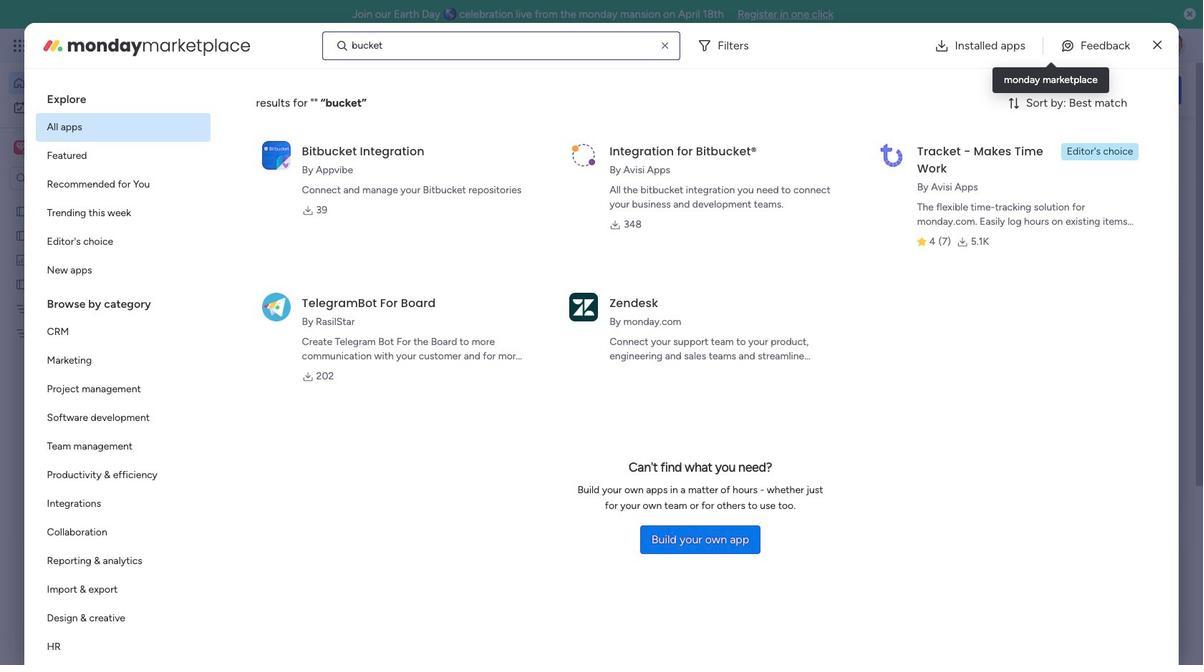Task type: describe. For each thing, give the bounding box(es) containing it.
0 horizontal spatial monday marketplace image
[[41, 34, 64, 57]]

terry turtle image
[[1164, 34, 1187, 57]]

public dashboard image
[[15, 253, 29, 267]]

update feed image
[[981, 39, 995, 53]]

1 workspace image from the left
[[14, 140, 28, 156]]

2 workspace image from the left
[[16, 140, 26, 156]]

v2 user feedback image
[[979, 82, 990, 98]]

v2 bolt switch image
[[1091, 82, 1099, 98]]

see plans image
[[238, 38, 251, 54]]

component image
[[239, 313, 252, 326]]

2 circle o image from the top
[[989, 236, 998, 247]]

search everything image
[[1079, 39, 1094, 53]]

workspace selection element
[[14, 139, 120, 158]]

quick search results list box
[[221, 163, 933, 528]]

0 vertical spatial dapulse x slim image
[[1154, 37, 1163, 54]]



Task type: vqa. For each thing, say whether or not it's contained in the screenshot.
public board 'image' in the Quick Search Results list box
yes



Task type: locate. For each thing, give the bounding box(es) containing it.
getting started element
[[967, 551, 1182, 608]]

heading
[[36, 80, 210, 113], [36, 285, 210, 318]]

1 horizontal spatial monday marketplace image
[[1044, 39, 1058, 53]]

dapulse x slim image
[[1154, 37, 1163, 54], [1161, 133, 1178, 150]]

monday marketplace image right select product image
[[41, 34, 64, 57]]

1 vertical spatial heading
[[36, 285, 210, 318]]

2 image
[[992, 29, 1005, 46]]

help center element
[[967, 620, 1182, 666]]

0 vertical spatial circle o image
[[989, 218, 998, 229]]

1 heading from the top
[[36, 80, 210, 113]]

circle o image
[[989, 200, 998, 211]]

0 vertical spatial heading
[[36, 80, 210, 113]]

circle o image
[[989, 218, 998, 229], [989, 236, 998, 247]]

1 vertical spatial dapulse x slim image
[[1161, 133, 1178, 150]]

1 circle o image from the top
[[989, 218, 998, 229]]

app logo image
[[262, 141, 291, 170], [570, 141, 599, 170], [878, 141, 906, 170], [262, 293, 291, 322], [570, 293, 599, 322]]

list box
[[36, 80, 210, 666], [0, 196, 183, 539]]

workspace image
[[14, 140, 28, 156], [16, 140, 26, 156]]

monday marketplace image left 'search everything' icon
[[1044, 39, 1058, 53]]

public board image
[[15, 204, 29, 218], [15, 229, 29, 242], [15, 277, 29, 291], [239, 290, 255, 306]]

1 vertical spatial circle o image
[[989, 236, 998, 247]]

monday marketplace image
[[41, 34, 64, 57], [1044, 39, 1058, 53]]

select product image
[[13, 39, 27, 53]]

add to favorites image
[[425, 291, 439, 305]]

notifications image
[[950, 39, 964, 53]]

help image
[[1111, 39, 1125, 53]]

Search in workspace field
[[30, 170, 120, 187]]

option
[[9, 72, 174, 95], [9, 96, 174, 119], [36, 113, 210, 142], [36, 142, 210, 171], [36, 171, 210, 199], [0, 198, 183, 201], [36, 199, 210, 228], [36, 228, 210, 257], [36, 257, 210, 285], [36, 318, 210, 347], [36, 347, 210, 376], [36, 376, 210, 404], [36, 404, 210, 433], [36, 433, 210, 462], [36, 462, 210, 490], [36, 490, 210, 519], [36, 519, 210, 547], [36, 547, 210, 576], [36, 576, 210, 605], [36, 605, 210, 633], [36, 633, 210, 662]]

2 heading from the top
[[36, 285, 210, 318]]



